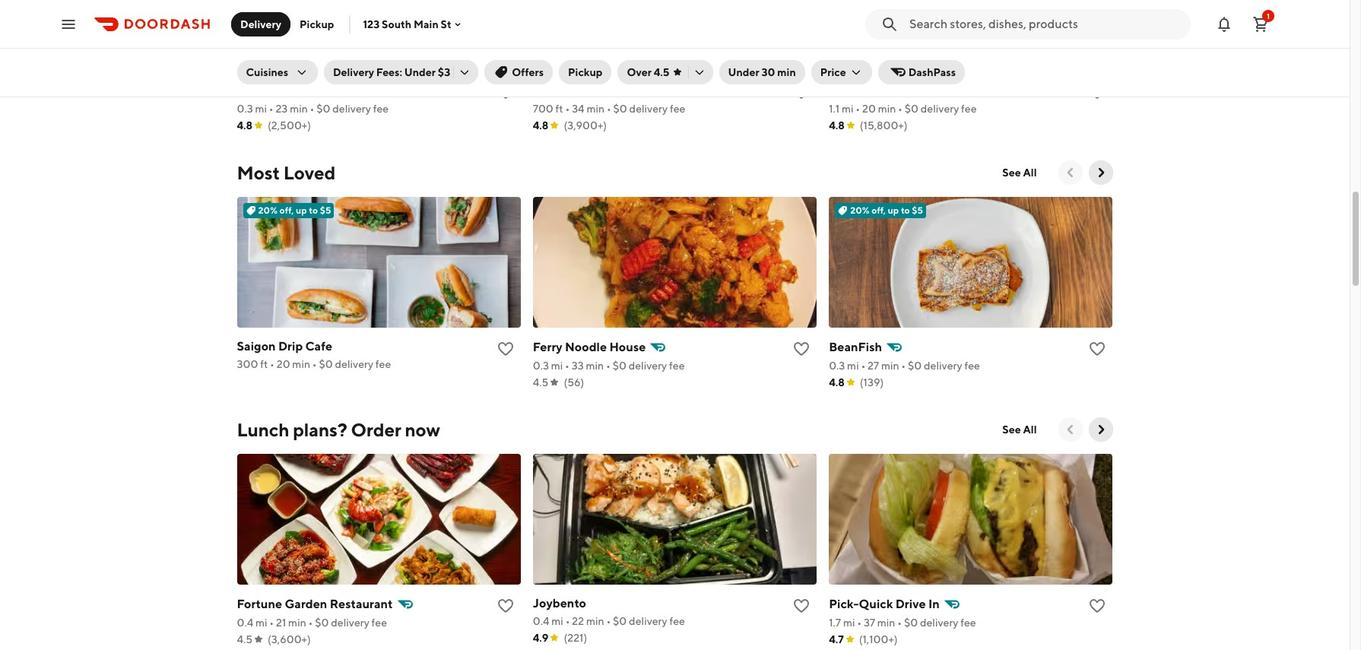 Task type: locate. For each thing, give the bounding box(es) containing it.
1 horizontal spatial 4.5
[[533, 376, 549, 389]]

1 20% off, up to $5 from the left
[[258, 205, 331, 216]]

1 vertical spatial 20
[[277, 358, 290, 370]]

• down ferry noodle house
[[606, 360, 611, 372]]

bar
[[889, 83, 909, 97]]

delivery right 22 on the left bottom
[[629, 615, 667, 627]]

1 horizontal spatial pickup button
[[559, 60, 612, 84]]

1 horizontal spatial delivery
[[333, 66, 374, 78]]

2 20% off, up to $5 from the left
[[850, 205, 923, 216]]

0 vertical spatial pickup
[[300, 18, 334, 30]]

0.4
[[533, 615, 549, 627], [237, 617, 253, 629]]

• left 27
[[861, 360, 866, 372]]

4.5
[[654, 66, 670, 78], [533, 376, 549, 389], [237, 633, 253, 646]]

delivery down restaurant
[[331, 617, 369, 629]]

plans?
[[293, 419, 347, 440]]

20%
[[258, 205, 278, 216], [850, 205, 870, 216]]

homegrown
[[237, 83, 307, 97]]

1 vertical spatial next button of carousel image
[[1093, 422, 1108, 437]]

0.4 up 4.9
[[533, 615, 549, 627]]

1 20% from the left
[[258, 205, 278, 216]]

$​0 down the fortune garden restaurant
[[315, 617, 329, 629]]

0 vertical spatial 4.5
[[654, 66, 670, 78]]

(3,600+)
[[268, 633, 311, 646]]

main
[[414, 18, 439, 30]]

mi right 1.7
[[843, 617, 855, 629]]

$​0 right 27
[[908, 360, 922, 372]]

2 horizontal spatial 0.3
[[829, 360, 845, 372]]

mi for ferry noodle house
[[551, 360, 563, 372]]

• right 27
[[901, 360, 906, 372]]

house
[[609, 340, 646, 354]]

1 horizontal spatial 0.4
[[533, 615, 549, 627]]

click to add this store to your saved list image
[[496, 83, 515, 101], [793, 83, 811, 101], [1089, 83, 1107, 101], [793, 340, 811, 358], [496, 597, 515, 615], [793, 597, 811, 615]]

0.4 down fortune on the left of the page
[[237, 617, 253, 629]]

1 vertical spatial see all link
[[993, 417, 1046, 442]]

4.5 right the over
[[654, 66, 670, 78]]

2 horizontal spatial 4.5
[[654, 66, 670, 78]]

1 up from the left
[[296, 205, 307, 216]]

0 vertical spatial delivery
[[240, 18, 281, 30]]

order
[[351, 419, 401, 440]]

4.5 down fortune on the left of the page
[[237, 633, 253, 646]]

1 see all link from the top
[[993, 160, 1046, 185]]

delivery fees: under $3
[[333, 66, 450, 78]]

1.7 mi • 37 min • $​0 delivery fee
[[829, 617, 976, 629]]

$​0
[[317, 103, 330, 115], [613, 103, 627, 115], [905, 103, 919, 115], [319, 358, 333, 370], [613, 360, 627, 372], [908, 360, 922, 372], [613, 615, 627, 627], [315, 617, 329, 629], [904, 617, 918, 629]]

0 horizontal spatial $5
[[320, 205, 331, 216]]

1 to from the left
[[309, 205, 318, 216]]

• left 23
[[269, 103, 274, 115]]

0 vertical spatial ft
[[556, 103, 563, 115]]

1 $5 from the left
[[320, 205, 331, 216]]

fee inside joybento 0.4 mi • 22 min • $​0 delivery fee
[[670, 615, 685, 627]]

1 all from the top
[[1023, 167, 1037, 179]]

(221)
[[564, 632, 587, 644]]

up for 300 ft • 20 min • $​0 delivery fee
[[296, 205, 307, 216]]

min for ferry noodle house
[[586, 360, 604, 372]]

2 see all link from the top
[[993, 417, 1046, 442]]

click to add this store to your saved list image
[[496, 340, 515, 358], [1089, 340, 1107, 358], [1089, 597, 1107, 615]]

mi for fortune garden restaurant
[[256, 617, 267, 629]]

see all
[[1003, 167, 1037, 179], [1003, 424, 1037, 436]]

st
[[441, 18, 451, 30]]

2 under from the left
[[728, 66, 759, 78]]

mi down the beanfish
[[847, 360, 859, 372]]

(15,800+)
[[860, 119, 908, 132]]

all
[[1023, 167, 1037, 179], [1023, 424, 1037, 436]]

next button of carousel image for lunch plans? order now
[[1093, 422, 1108, 437]]

south
[[382, 18, 412, 30]]

1 horizontal spatial pickup
[[568, 66, 603, 78]]

2 20% from the left
[[850, 205, 870, 216]]

see for most loved
[[1003, 167, 1021, 179]]

0 horizontal spatial 20
[[277, 358, 290, 370]]

0 horizontal spatial ft
[[260, 358, 268, 370]]

0.4 inside joybento 0.4 mi • 22 min • $​0 delivery fee
[[533, 615, 549, 627]]

next button of carousel image right previous button of carousel icon
[[1093, 165, 1108, 180]]

min right 21
[[288, 617, 306, 629]]

click to add this store to your saved list image for fob poke bar - belltown
[[1089, 83, 1107, 101]]

fee inside saigon drip cafe 300 ft • 20 min • $​0 delivery fee
[[376, 358, 391, 370]]

delivery for fortune garden restaurant
[[331, 617, 369, 629]]

ferry noodle house
[[533, 340, 646, 354]]

min right 27
[[881, 360, 899, 372]]

tat's
[[533, 83, 559, 97]]

0 horizontal spatial off,
[[280, 205, 294, 216]]

0 vertical spatial see
[[1003, 167, 1021, 179]]

33
[[572, 360, 584, 372]]

20 down poke
[[862, 103, 876, 115]]

1 horizontal spatial ft
[[556, 103, 563, 115]]

saigon drip cafe 300 ft • 20 min • $​0 delivery fee
[[237, 339, 391, 370]]

4.9
[[533, 632, 549, 644]]

•
[[269, 103, 274, 115], [310, 103, 314, 115], [565, 103, 570, 115], [607, 103, 611, 115], [856, 103, 860, 115], [898, 103, 903, 115], [270, 358, 274, 370], [312, 358, 317, 370], [565, 360, 570, 372], [606, 360, 611, 372], [861, 360, 866, 372], [901, 360, 906, 372], [566, 615, 570, 627], [606, 615, 611, 627], [269, 617, 274, 629], [308, 617, 313, 629], [857, 617, 862, 629], [898, 617, 902, 629]]

to
[[309, 205, 318, 216], [901, 205, 910, 216]]

$​0 inside saigon drip cafe 300 ft • 20 min • $​0 delivery fee
[[319, 358, 333, 370]]

min right 30
[[777, 66, 796, 78]]

0.3 down the beanfish
[[829, 360, 845, 372]]

next button of carousel image right previous button of carousel image
[[1093, 422, 1108, 437]]

2 next button of carousel image from the top
[[1093, 422, 1108, 437]]

fob poke bar - belltown
[[829, 83, 970, 97]]

$​0 for ferry noodle house
[[613, 360, 627, 372]]

delivery down in
[[920, 617, 959, 629]]

$​0 right 22 on the left bottom
[[613, 615, 627, 627]]

2 off, from the left
[[872, 205, 886, 216]]

• left 37
[[857, 617, 862, 629]]

0 horizontal spatial up
[[296, 205, 307, 216]]

20% off, up to $5 for 0.3 mi • 27 min • $​0 delivery fee
[[850, 205, 923, 216]]

0 horizontal spatial pickup
[[300, 18, 334, 30]]

1 horizontal spatial 20%
[[850, 205, 870, 216]]

delivery for tat's delicatessen
[[629, 103, 668, 115]]

$​0 down house
[[613, 360, 627, 372]]

delivery
[[333, 103, 371, 115], [629, 103, 668, 115], [921, 103, 959, 115], [335, 358, 373, 370], [629, 360, 667, 372], [924, 360, 962, 372], [629, 615, 667, 627], [331, 617, 369, 629], [920, 617, 959, 629]]

all left previous button of carousel icon
[[1023, 167, 1037, 179]]

delivery for delivery
[[240, 18, 281, 30]]

pickup up 'tat's delicatessen'
[[568, 66, 603, 78]]

1 horizontal spatial $5
[[912, 205, 923, 216]]

poke
[[858, 83, 887, 97]]

1 vertical spatial ft
[[260, 358, 268, 370]]

0 horizontal spatial 0.3
[[237, 103, 253, 115]]

1 horizontal spatial 0.3
[[533, 360, 549, 372]]

mi left 23
[[255, 103, 267, 115]]

$​0 right 23
[[317, 103, 330, 115]]

$​0 down drive
[[904, 617, 918, 629]]

4.8 down homegrown
[[237, 119, 253, 132]]

delivery down over 4.5
[[629, 103, 668, 115]]

over 4.5 button
[[618, 60, 713, 84]]

min
[[777, 66, 796, 78], [290, 103, 308, 115], [587, 103, 605, 115], [878, 103, 896, 115], [292, 358, 310, 370], [586, 360, 604, 372], [881, 360, 899, 372], [586, 615, 604, 627], [288, 617, 306, 629], [877, 617, 895, 629]]

0.3 for beanfish
[[829, 360, 845, 372]]

delivery right 27
[[924, 360, 962, 372]]

1 vertical spatial see all
[[1003, 424, 1037, 436]]

min right 23
[[290, 103, 308, 115]]

pickup left "123"
[[300, 18, 334, 30]]

delivery down delivery fees: under $3
[[333, 103, 371, 115]]

1 under from the left
[[404, 66, 436, 78]]

delivery up lunch plans? order now link
[[335, 358, 373, 370]]

4.5 for ferry noodle house
[[533, 376, 549, 389]]

$​0 for fortune garden restaurant
[[315, 617, 329, 629]]

pickup button up 34
[[559, 60, 612, 84]]

fortune garden restaurant
[[237, 597, 393, 611]]

0 vertical spatial next button of carousel image
[[1093, 165, 1108, 180]]

min for beanfish
[[881, 360, 899, 372]]

4.8 left (139)
[[829, 376, 845, 389]]

delivery down house
[[629, 360, 667, 372]]

0 vertical spatial see all link
[[993, 160, 1046, 185]]

pickup button
[[291, 12, 343, 36], [559, 60, 612, 84]]

up for 0.3 mi • 27 min • $​0 delivery fee
[[888, 205, 899, 216]]

0.3 down ferry
[[533, 360, 549, 372]]

ft right the 700
[[556, 103, 563, 115]]

previous button of carousel image
[[1063, 165, 1078, 180]]

min right the '33'
[[586, 360, 604, 372]]

cuisines
[[246, 66, 288, 78]]

delivery for ferry noodle house
[[629, 360, 667, 372]]

• down drive
[[898, 617, 902, 629]]

4.8 for beanfish
[[829, 376, 845, 389]]

fee for ferry noodle house
[[669, 360, 685, 372]]

delivery inside saigon drip cafe 300 ft • 20 min • $​0 delivery fee
[[335, 358, 373, 370]]

lunch
[[237, 419, 289, 440]]

1 vertical spatial pickup button
[[559, 60, 612, 84]]

see all left previous button of carousel icon
[[1003, 167, 1037, 179]]

noodle
[[565, 340, 607, 354]]

0 horizontal spatial delivery
[[240, 18, 281, 30]]

0 horizontal spatial 4.5
[[237, 633, 253, 646]]

$​0 down -
[[905, 103, 919, 115]]

0 vertical spatial see all
[[1003, 167, 1037, 179]]

1.1 mi • 20 min • $​0 delivery fee
[[829, 103, 977, 115]]

min right 37
[[877, 617, 895, 629]]

mi down fortune on the left of the page
[[256, 617, 267, 629]]

$​0 inside joybento 0.4 mi • 22 min • $​0 delivery fee
[[613, 615, 627, 627]]

$5
[[320, 205, 331, 216], [912, 205, 923, 216]]

1 horizontal spatial off,
[[872, 205, 886, 216]]

1 horizontal spatial 20
[[862, 103, 876, 115]]

0 vertical spatial all
[[1023, 167, 1037, 179]]

see all link
[[993, 160, 1046, 185], [993, 417, 1046, 442]]

1 vertical spatial 4.5
[[533, 376, 549, 389]]

4.8 down the 700
[[533, 119, 549, 132]]

next button of carousel image
[[1093, 165, 1108, 180], [1093, 422, 1108, 437]]

off, for 300 ft • 20 min • $​0 delivery fee
[[280, 205, 294, 216]]

0 horizontal spatial pickup button
[[291, 12, 343, 36]]

1.1
[[829, 103, 840, 115]]

20 down drip in the left bottom of the page
[[277, 358, 290, 370]]

see left previous button of carousel icon
[[1003, 167, 1021, 179]]

20% off, up to $5
[[258, 205, 331, 216], [850, 205, 923, 216]]

mi
[[255, 103, 267, 115], [842, 103, 854, 115], [551, 360, 563, 372], [847, 360, 859, 372], [552, 615, 563, 627], [256, 617, 267, 629], [843, 617, 855, 629]]

under inside button
[[728, 66, 759, 78]]

1 next button of carousel image from the top
[[1093, 165, 1108, 180]]

0.3 down homegrown
[[237, 103, 253, 115]]

delivery button
[[231, 12, 291, 36]]

mi down joybento
[[552, 615, 563, 627]]

garden
[[285, 597, 327, 611]]

1 horizontal spatial 20% off, up to $5
[[850, 205, 923, 216]]

$5 for 0.3 mi • 27 min • $​0 delivery fee
[[912, 205, 923, 216]]

0 horizontal spatial under
[[404, 66, 436, 78]]

$​0 down cafe at the left bottom of the page
[[319, 358, 333, 370]]

min for fob poke bar - belltown
[[878, 103, 896, 115]]

$​0 for fob poke bar - belltown
[[905, 103, 919, 115]]

0 horizontal spatial 20% off, up to $5
[[258, 205, 331, 216]]

0.3
[[237, 103, 253, 115], [533, 360, 549, 372], [829, 360, 845, 372]]

over
[[627, 66, 652, 78]]

2 to from the left
[[901, 205, 910, 216]]

see all link left previous button of carousel image
[[993, 417, 1046, 442]]

delivery inside delivery button
[[240, 18, 281, 30]]

2 see from the top
[[1003, 424, 1021, 436]]

min right 34
[[587, 103, 605, 115]]

click to add this store to your saved list image for most loved
[[1089, 340, 1107, 358]]

20
[[862, 103, 876, 115], [277, 358, 290, 370]]

delivery up cuisines
[[240, 18, 281, 30]]

delivery left fees:
[[333, 66, 374, 78]]

click to add this store to your saved list image for ferry noodle house
[[793, 340, 811, 358]]

up
[[296, 205, 307, 216], [888, 205, 899, 216]]

2 $5 from the left
[[912, 205, 923, 216]]

next button of carousel image for most loved
[[1093, 165, 1108, 180]]

min right 22 on the left bottom
[[586, 615, 604, 627]]

1 vertical spatial delivery
[[333, 66, 374, 78]]

notification bell image
[[1215, 15, 1233, 33]]

ft inside saigon drip cafe 300 ft • 20 min • $​0 delivery fee
[[260, 358, 268, 370]]

0.3 mi • 23 min • $​0 delivery fee
[[237, 103, 389, 115]]

0 horizontal spatial to
[[309, 205, 318, 216]]

price
[[820, 66, 846, 78]]

1 horizontal spatial up
[[888, 205, 899, 216]]

delivery
[[240, 18, 281, 30], [333, 66, 374, 78]]

see all link for lunch plans? order now
[[993, 417, 1046, 442]]

see left previous button of carousel image
[[1003, 424, 1021, 436]]

2 all from the top
[[1023, 424, 1037, 436]]

1 horizontal spatial under
[[728, 66, 759, 78]]

1 off, from the left
[[280, 205, 294, 216]]

previous button of carousel image
[[1063, 422, 1078, 437]]

min for homegrown
[[290, 103, 308, 115]]

min down drip in the left bottom of the page
[[292, 358, 310, 370]]

$​0 for tat's delicatessen
[[613, 103, 627, 115]]

see
[[1003, 167, 1021, 179], [1003, 424, 1021, 436]]

4.5 left "(56)"
[[533, 376, 549, 389]]

0.3 for homegrown
[[237, 103, 253, 115]]

ft right 300 on the bottom of page
[[260, 358, 268, 370]]

mi for pick-quick drive in
[[843, 617, 855, 629]]

1 vertical spatial see
[[1003, 424, 1021, 436]]

20 inside saigon drip cafe 300 ft • 20 min • $​0 delivery fee
[[277, 358, 290, 370]]

pickup
[[300, 18, 334, 30], [568, 66, 603, 78]]

2 see all from the top
[[1003, 424, 1037, 436]]

off,
[[280, 205, 294, 216], [872, 205, 886, 216]]

delivery down the belltown at the top of the page
[[921, 103, 959, 115]]

to for 0.3 mi • 27 min • $​0 delivery fee
[[901, 205, 910, 216]]

all left previous button of carousel image
[[1023, 424, 1037, 436]]

2 vertical spatial 4.5
[[237, 633, 253, 646]]

offers button
[[485, 60, 553, 84]]

1 vertical spatial all
[[1023, 424, 1037, 436]]

4.8
[[237, 119, 253, 132], [533, 119, 549, 132], [829, 119, 845, 132], [829, 376, 845, 389]]

lunch plans? order now
[[237, 419, 440, 440]]

• left 21
[[269, 617, 274, 629]]

under left 30
[[728, 66, 759, 78]]

quick
[[859, 597, 893, 611]]

mi right 1.1
[[842, 103, 854, 115]]

1 see from the top
[[1003, 167, 1021, 179]]

under left $3
[[404, 66, 436, 78]]

lunch plans? order now link
[[237, 417, 440, 442]]

min up (15,800+)
[[878, 103, 896, 115]]

Store search: begin typing to search for stores available on DoorDash text field
[[910, 16, 1182, 32]]

0.3 mi • 33 min • $​0 delivery fee
[[533, 360, 685, 372]]

delivery for beanfish
[[924, 360, 962, 372]]

4.8 down 1.1
[[829, 119, 845, 132]]

pickup button left "123"
[[291, 12, 343, 36]]

see all for lunch plans? order now
[[1003, 424, 1037, 436]]

offers
[[512, 66, 544, 78]]

ferry
[[533, 340, 562, 354]]

1 vertical spatial pickup
[[568, 66, 603, 78]]

1 horizontal spatial to
[[901, 205, 910, 216]]

• left 22 on the left bottom
[[566, 615, 570, 627]]

see all link left previous button of carousel icon
[[993, 160, 1046, 185]]

drip
[[278, 339, 303, 354]]

0 horizontal spatial 20%
[[258, 205, 278, 216]]

$​0 down delicatessen in the left top of the page
[[613, 103, 627, 115]]

see all left previous button of carousel image
[[1003, 424, 1037, 436]]

2 up from the left
[[888, 205, 899, 216]]

1 see all from the top
[[1003, 167, 1037, 179]]

mi left the '33'
[[551, 360, 563, 372]]



Task type: describe. For each thing, give the bounding box(es) containing it.
• down fob poke bar - belltown
[[898, 103, 903, 115]]

1.7
[[829, 617, 841, 629]]

delivery for fob poke bar - belltown
[[921, 103, 959, 115]]

fee for pick-quick drive in
[[961, 617, 976, 629]]

0.3 mi • 27 min • $​0 delivery fee
[[829, 360, 980, 372]]

4.8 for homegrown
[[237, 119, 253, 132]]

all for lunch plans? order now
[[1023, 424, 1037, 436]]

mi for fob poke bar - belltown
[[842, 103, 854, 115]]

dashpass
[[909, 66, 956, 78]]

(139)
[[860, 376, 884, 389]]

fee for beanfish
[[965, 360, 980, 372]]

most
[[237, 162, 280, 183]]

open menu image
[[59, 15, 78, 33]]

123
[[363, 18, 380, 30]]

4.5 inside button
[[654, 66, 670, 78]]

0.4 mi • 21 min • $​0 delivery fee
[[237, 617, 387, 629]]

• left 34
[[565, 103, 570, 115]]

saigon
[[237, 339, 276, 354]]

123 south main st
[[363, 18, 451, 30]]

300
[[237, 358, 258, 370]]

fob
[[829, 83, 856, 97]]

34
[[572, 103, 585, 115]]

20% for 300 ft • 20 min • $​0 delivery fee
[[258, 205, 278, 216]]

mi inside joybento 0.4 mi • 22 min • $​0 delivery fee
[[552, 615, 563, 627]]

min for tat's delicatessen
[[587, 103, 605, 115]]

delivery inside joybento 0.4 mi • 22 min • $​0 delivery fee
[[629, 615, 667, 627]]

30
[[762, 66, 775, 78]]

restaurant
[[330, 597, 393, 611]]

fortune
[[237, 597, 282, 611]]

cafe
[[305, 339, 332, 354]]

min inside under 30 min button
[[777, 66, 796, 78]]

4.5 for fortune garden restaurant
[[237, 633, 253, 646]]

4.8 for tat's delicatessen
[[533, 119, 549, 132]]

under 30 min
[[728, 66, 796, 78]]

drive
[[896, 597, 926, 611]]

price button
[[811, 60, 872, 84]]

beanfish
[[829, 340, 882, 354]]

• up (2,500+)
[[310, 103, 314, 115]]

• left the '33'
[[565, 360, 570, 372]]

all for most loved
[[1023, 167, 1037, 179]]

27
[[868, 360, 879, 372]]

joybento 0.4 mi • 22 min • $​0 delivery fee
[[533, 596, 685, 627]]

pick-quick drive in
[[829, 597, 940, 611]]

700
[[533, 103, 553, 115]]

$5 for 300 ft • 20 min • $​0 delivery fee
[[320, 205, 331, 216]]

under 30 min button
[[719, 60, 805, 84]]

0.3 for ferry noodle house
[[533, 360, 549, 372]]

123 south main st button
[[363, 18, 464, 30]]

tat's delicatessen
[[533, 83, 634, 97]]

see all link for most loved
[[993, 160, 1046, 185]]

$​0 for homegrown
[[317, 103, 330, 115]]

23
[[276, 103, 288, 115]]

4.8 for fob poke bar - belltown
[[829, 119, 845, 132]]

$​0 for pick-quick drive in
[[904, 617, 918, 629]]

pick-
[[829, 597, 859, 611]]

in
[[928, 597, 940, 611]]

• right 22 on the left bottom
[[606, 615, 611, 627]]

(1,100+)
[[859, 633, 898, 646]]

(2,500+)
[[268, 119, 311, 132]]

$3
[[438, 66, 450, 78]]

4.7
[[829, 633, 844, 646]]

20% for 0.3 mi • 27 min • $​0 delivery fee
[[850, 205, 870, 216]]

click to add this store to your saved list image for tat's delicatessen
[[793, 83, 811, 101]]

click to add this store to your saved list image for homegrown
[[496, 83, 515, 101]]

22
[[572, 615, 584, 627]]

delicatessen
[[562, 83, 634, 97]]

min inside saigon drip cafe 300 ft • 20 min • $​0 delivery fee
[[292, 358, 310, 370]]

dashpass button
[[878, 60, 965, 84]]

mi for beanfish
[[847, 360, 859, 372]]

• down cafe at the left bottom of the page
[[312, 358, 317, 370]]

click to add this store to your saved list image for fortune garden restaurant
[[496, 597, 515, 615]]

joybento
[[533, 596, 586, 611]]

fee for tat's delicatessen
[[670, 103, 685, 115]]

loved
[[283, 162, 336, 183]]

click to add this store to your saved list image for lunch plans? order now
[[1089, 597, 1107, 615]]

now
[[405, 419, 440, 440]]

21
[[276, 617, 286, 629]]

min inside joybento 0.4 mi • 22 min • $​0 delivery fee
[[586, 615, 604, 627]]

• down delicatessen in the left top of the page
[[607, 103, 611, 115]]

delivery for homegrown
[[333, 103, 371, 115]]

over 4.5
[[627, 66, 670, 78]]

• down the fortune garden restaurant
[[308, 617, 313, 629]]

cuisines button
[[237, 60, 318, 84]]

(3,900+)
[[564, 119, 607, 132]]

belltown
[[919, 83, 970, 97]]

1
[[1267, 11, 1270, 20]]

37
[[864, 617, 875, 629]]

most loved
[[237, 162, 336, 183]]

0 vertical spatial 20
[[862, 103, 876, 115]]

0 vertical spatial pickup button
[[291, 12, 343, 36]]

• down the saigon
[[270, 358, 274, 370]]

delivery for delivery fees: under $3
[[333, 66, 374, 78]]

1 items, open order cart image
[[1252, 15, 1270, 33]]

delivery for pick-quick drive in
[[920, 617, 959, 629]]

most loved link
[[237, 160, 336, 185]]

off, for 0.3 mi • 27 min • $​0 delivery fee
[[872, 205, 886, 216]]

0 horizontal spatial 0.4
[[237, 617, 253, 629]]

20% off, up to $5 for 300 ft • 20 min • $​0 delivery fee
[[258, 205, 331, 216]]

(56)
[[564, 376, 584, 389]]

fee for fob poke bar - belltown
[[961, 103, 977, 115]]

min for pick-quick drive in
[[877, 617, 895, 629]]

to for 300 ft • 20 min • $​0 delivery fee
[[309, 205, 318, 216]]

see for lunch plans? order now
[[1003, 424, 1021, 436]]

700 ft • 34 min • $​0 delivery fee
[[533, 103, 685, 115]]

fee for fortune garden restaurant
[[372, 617, 387, 629]]

1 button
[[1246, 9, 1276, 39]]

$​0 for beanfish
[[908, 360, 922, 372]]

mi for homegrown
[[255, 103, 267, 115]]

min for fortune garden restaurant
[[288, 617, 306, 629]]

• down poke
[[856, 103, 860, 115]]

-
[[911, 83, 917, 97]]

see all for most loved
[[1003, 167, 1037, 179]]

fees:
[[376, 66, 402, 78]]

fee for homegrown
[[373, 103, 389, 115]]



Task type: vqa. For each thing, say whether or not it's contained in the screenshot.
MI in Joybento 0.4 mi • 22 min • $​0 delivery fee
yes



